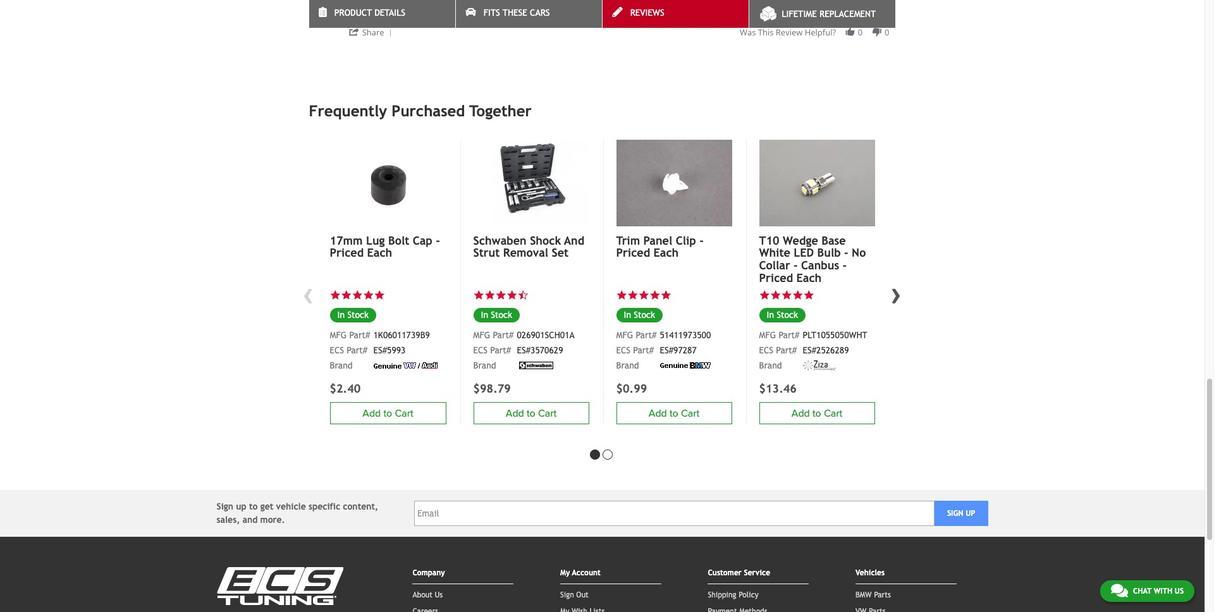 Task type: vqa. For each thing, say whether or not it's contained in the screenshot.
The 7 on the top of the page
no



Task type: locate. For each thing, give the bounding box(es) containing it.
add to cart button for $13.46
[[759, 402, 875, 424]]

still
[[354, 6, 368, 18]]

$2.40
[[330, 382, 361, 396]]

cart down schwaben image
[[538, 407, 557, 420]]

brand up $98.79
[[473, 361, 496, 371]]

Email email field
[[414, 501, 935, 526]]

4 add to cart button from the left
[[759, 402, 875, 424]]

6 star image from the left
[[650, 289, 661, 301]]

this
[[758, 27, 774, 38]]

add to cart down genuine bmw image
[[649, 407, 700, 420]]

in
[[337, 310, 345, 320], [481, 310, 488, 320], [624, 310, 631, 320], [767, 310, 774, 320]]

in stock up mfg part# plt1055050wht ecs part# es#2526289 brand
[[767, 310, 798, 320]]

1 horizontal spatial 0
[[885, 27, 890, 38]]

star image
[[363, 289, 374, 301], [374, 289, 385, 301], [473, 289, 484, 301], [484, 289, 496, 301], [496, 289, 507, 301], [507, 289, 518, 301], [616, 289, 627, 301], [661, 289, 672, 301], [770, 289, 781, 301], [793, 289, 804, 301], [804, 289, 815, 301]]

ecs inside mfg part# 026901sch01a ecs part# es#3570629 brand
[[473, 345, 488, 356]]

add to cart down $98.79
[[506, 407, 557, 420]]

share image
[[349, 27, 360, 37]]

4 in stock from the left
[[767, 310, 798, 320]]

to for $98.79
[[527, 407, 536, 420]]

ecs for $13.46
[[759, 345, 774, 356]]

stock up mfg part# 026901sch01a ecs part# es#3570629 brand
[[491, 310, 512, 320]]

1 horizontal spatial with
[[1154, 587, 1173, 596]]

up inside button
[[966, 509, 976, 518]]

3 cart from the left
[[681, 407, 700, 420]]

es#2526289
[[803, 345, 849, 356]]

add to cart button for $0.99
[[616, 402, 732, 424]]

reviews link
[[602, 0, 749, 28]]

in up mfg part# 026901sch01a ecs part# es#3570629 brand
[[481, 310, 488, 320]]

to
[[384, 407, 392, 420], [527, 407, 536, 420], [670, 407, 679, 420], [813, 407, 821, 420], [249, 502, 258, 512]]

2 brand from the left
[[473, 361, 496, 371]]

in down collar
[[767, 310, 774, 320]]

1 add from the left
[[363, 407, 381, 420]]

plt1055050wht
[[803, 330, 868, 340]]

3 ecs from the left
[[616, 345, 631, 356]]

0 horizontal spatial because
[[496, 6, 531, 18]]

about
[[413, 591, 433, 600]]

2 horizontal spatial sign
[[947, 509, 964, 518]]

specific
[[309, 502, 340, 512]]

mfg up "$0.99"
[[616, 330, 633, 340]]

removal
[[503, 246, 548, 260]]

us right chat
[[1175, 587, 1184, 596]]

part# up $98.79
[[490, 345, 511, 356]]

4 star image from the left
[[627, 289, 639, 301]]

with right clip
[[420, 6, 438, 18]]

trim panel clip - priced each image
[[616, 139, 732, 226]]

stock up mfg part# 51411973500 ecs part# es#97287 brand
[[634, 310, 655, 320]]

$0.99
[[616, 382, 647, 396]]

in for 17mm lug bolt cap - priced each
[[337, 310, 345, 320]]

each inside t10 wedge base white led bulb - no collar - canbus - priced each
[[797, 271, 822, 285]]

1 stock from the left
[[347, 310, 369, 320]]

part# left '026901sch01a'
[[493, 330, 514, 340]]

add down genuine bmw image
[[649, 407, 667, 420]]

genuine volkswagen audi image
[[373, 363, 437, 369]]

schwaben shock and strut removal set
[[473, 234, 585, 260]]

in stock up mfg part# 1k06011739b9 ecs part# es#5993 brand
[[337, 310, 369, 320]]

panel
[[644, 234, 672, 247]]

1 horizontal spatial up
[[966, 509, 976, 518]]

up inside sign up to get vehicle specific content, sales, and more.
[[236, 502, 247, 512]]

ecs inside mfg part# 1k06011739b9 ecs part# es#5993 brand
[[330, 345, 344, 356]]

to down genuine bmw image
[[670, 407, 679, 420]]

add down genuine volkswagen audi image
[[363, 407, 381, 420]]

1 horizontal spatial sign
[[560, 591, 574, 600]]

2 cart from the left
[[538, 407, 557, 420]]

brand
[[330, 361, 353, 371], [473, 361, 496, 371], [616, 361, 639, 371], [759, 361, 782, 371]]

sign inside sign up to get vehicle specific content, sales, and more.
[[217, 502, 233, 512]]

-
[[436, 234, 440, 247], [700, 234, 704, 247], [844, 246, 849, 260], [794, 259, 798, 272], [843, 259, 847, 272]]

51411973500
[[660, 330, 711, 340]]

11 star image from the left
[[804, 289, 815, 301]]

with
[[420, 6, 438, 18], [1154, 587, 1173, 596]]

3 add to cart button from the left
[[616, 402, 732, 424]]

4 star image from the left
[[484, 289, 496, 301]]

4 ecs from the left
[[759, 345, 774, 356]]

0 right the vote down review by tyler d. on 16 mar 2017 icon
[[885, 27, 890, 38]]

each down led
[[797, 271, 822, 285]]

3 in stock from the left
[[624, 310, 655, 320]]

comments image
[[1111, 583, 1128, 598]]

add to cart for $13.46
[[792, 407, 843, 420]]

cart down ziza image
[[824, 407, 843, 420]]

cart down genuine volkswagen audi image
[[395, 407, 413, 420]]

to for $13.46
[[813, 407, 821, 420]]

mfg inside mfg part# 026901sch01a ecs part# es#3570629 brand
[[473, 330, 490, 340]]

priced left lug
[[330, 246, 364, 260]]

in stock for t10 wedge base white led bulb - no collar - canbus - priced each
[[767, 310, 798, 320]]

1 horizontal spatial us
[[1175, 587, 1184, 596]]

each right trim
[[654, 246, 679, 260]]

2 ecs from the left
[[473, 345, 488, 356]]

us right about
[[435, 591, 443, 600]]

in up mfg part# 1k06011739b9 ecs part# es#5993 brand
[[337, 310, 345, 320]]

1 ecs from the left
[[330, 345, 344, 356]]

add to cart down $13.46
[[792, 407, 843, 420]]

add down $98.79
[[506, 407, 524, 420]]

no
[[852, 246, 866, 260]]

brand up "$0.99"
[[616, 361, 639, 371]]

brand for $13.46
[[759, 361, 782, 371]]

1 horizontal spatial i
[[533, 6, 535, 18]]

0 horizontal spatial 0
[[858, 27, 863, 38]]

product details link
[[309, 0, 455, 28]]

ecs up $2.40
[[330, 345, 344, 356]]

to down ziza image
[[813, 407, 821, 420]]

each inside 17mm lug bolt cap - priced each
[[367, 246, 392, 260]]

3 brand from the left
[[616, 361, 639, 371]]

1 brand from the left
[[330, 361, 353, 371]]

strut
[[473, 246, 500, 260]]

them,
[[440, 6, 464, 18]]

brand up $13.46
[[759, 361, 782, 371]]

these
[[503, 8, 527, 18]]

4 add to cart from the left
[[792, 407, 843, 420]]

mfg inside mfg part# plt1055050wht ecs part# es#2526289 brand
[[759, 330, 776, 340]]

9 star image from the left
[[770, 289, 781, 301]]

cart down genuine bmw image
[[681, 407, 700, 420]]

brand inside mfg part# 51411973500 ecs part# es#97287 brand
[[616, 361, 639, 371]]

priced
[[330, 246, 364, 260], [616, 246, 650, 260], [759, 271, 793, 285]]

was
[[740, 27, 756, 38]]

stock up mfg part# plt1055050wht ecs part# es#2526289 brand
[[777, 310, 798, 320]]

brand inside mfg part# plt1055050wht ecs part# es#2526289 brand
[[759, 361, 782, 371]]

i left rushed
[[533, 6, 535, 18]]

3 stock from the left
[[634, 310, 655, 320]]

priced inside t10 wedge base white led bulb - no collar - canbus - priced each
[[759, 271, 793, 285]]

mfg up $2.40
[[330, 330, 347, 340]]

0 horizontal spatial up
[[236, 502, 247, 512]]

add to cart button down $2.40
[[330, 402, 446, 424]]

group containing was this review helpful?
[[740, 27, 890, 38]]

1 add to cart from the left
[[363, 407, 413, 420]]

to inside sign up to get vehicle specific content, sales, and more.
[[249, 502, 258, 512]]

2 add to cart from the left
[[506, 407, 557, 420]]

shock
[[530, 234, 561, 247]]

parts
[[874, 591, 891, 600]]

add to cart down genuine volkswagen audi image
[[363, 407, 413, 420]]

star image
[[330, 289, 341, 301], [341, 289, 352, 301], [352, 289, 363, 301], [627, 289, 639, 301], [639, 289, 650, 301], [650, 289, 661, 301], [759, 289, 770, 301], [781, 289, 793, 301]]

add to cart button for $2.40
[[330, 402, 446, 424]]

in up mfg part# 51411973500 ecs part# es#97287 brand
[[624, 310, 631, 320]]

i left still
[[349, 6, 351, 18]]

2 horizontal spatial priced
[[759, 271, 793, 285]]

vote down review by tyler d. on 16 mar 2017 image
[[872, 27, 883, 37]]

in stock up mfg part# 026901sch01a ecs part# es#3570629 brand
[[481, 310, 512, 320]]

led
[[794, 246, 814, 260]]

sign up to get vehicle specific content, sales, and more.
[[217, 502, 378, 525]]

each
[[367, 246, 392, 260], [654, 246, 679, 260], [797, 271, 822, 285]]

cart for $13.46
[[824, 407, 843, 420]]

vote up review by tyler d. on 16 mar 2017 image
[[845, 27, 856, 37]]

trim panel clip - priced each
[[616, 234, 704, 260]]

details
[[375, 8, 405, 18]]

lifetime
[[782, 9, 817, 19]]

stock for 17mm lug bolt cap - priced each
[[347, 310, 369, 320]]

in stock up mfg part# 51411973500 ecs part# es#97287 brand
[[624, 310, 655, 320]]

mfg for $0.99
[[616, 330, 633, 340]]

add to cart button down genuine bmw image
[[616, 402, 732, 424]]

sign inside button
[[947, 509, 964, 518]]

2 in stock from the left
[[481, 310, 512, 320]]

0 horizontal spatial with
[[420, 6, 438, 18]]

1 horizontal spatial priced
[[616, 246, 650, 260]]

ecs inside mfg part# 51411973500 ecs part# es#97287 brand
[[616, 345, 631, 356]]

part# up $13.46
[[776, 345, 797, 356]]

mfg up $13.46
[[759, 330, 776, 340]]

ecs up "$0.99"
[[616, 345, 631, 356]]

brand inside mfg part# 1k06011739b9 ecs part# es#5993 brand
[[330, 361, 353, 371]]

with right chat
[[1154, 587, 1173, 596]]

2 horizontal spatial each
[[797, 271, 822, 285]]

0 right vote up review by tyler d. on 16 mar 2017 'image'
[[858, 27, 863, 38]]

es#5993
[[373, 345, 406, 356]]

1 horizontal spatial because
[[595, 6, 629, 18]]

together
[[469, 102, 532, 120]]

purchased
[[392, 102, 465, 120]]

5 star image from the left
[[639, 289, 650, 301]]

2 star image from the left
[[374, 289, 385, 301]]

0 horizontal spatial sign
[[217, 502, 233, 512]]

0 horizontal spatial priced
[[330, 246, 364, 260]]

add down $13.46
[[792, 407, 810, 420]]

not
[[579, 6, 593, 18]]

4 cart from the left
[[824, 407, 843, 420]]

3 mfg from the left
[[616, 330, 633, 340]]

lug
[[366, 234, 385, 247]]

3 add to cart from the left
[[649, 407, 700, 420]]

my account
[[560, 569, 601, 578]]

- inside trim panel clip - priced each
[[700, 234, 704, 247]]

because
[[496, 6, 531, 18], [595, 6, 629, 18]]

add to cart button for $98.79
[[473, 402, 589, 424]]

1 vertical spatial with
[[1154, 587, 1173, 596]]

brand inside mfg part# 026901sch01a ecs part# es#3570629 brand
[[473, 361, 496, 371]]

mfg up $98.79
[[473, 330, 490, 340]]

stock up mfg part# 1k06011739b9 ecs part# es#5993 brand
[[347, 310, 369, 320]]

0 horizontal spatial i
[[349, 6, 351, 18]]

vehicles
[[856, 569, 885, 578]]

in for schwaben shock and strut removal set
[[481, 310, 488, 320]]

add to cart button
[[330, 402, 446, 424], [473, 402, 589, 424], [616, 402, 732, 424], [759, 402, 875, 424]]

priced down the white
[[759, 271, 793, 285]]

add to cart button down $13.46
[[759, 402, 875, 424]]

1 horizontal spatial each
[[654, 246, 679, 260]]

1 mfg from the left
[[330, 330, 347, 340]]

mfg inside mfg part# 1k06011739b9 ecs part# es#5993 brand
[[330, 330, 347, 340]]

fits
[[484, 8, 500, 18]]

›
[[892, 277, 902, 310]]

ecs up $98.79
[[473, 345, 488, 356]]

to down schwaben image
[[527, 407, 536, 420]]

part#
[[349, 330, 370, 340], [493, 330, 514, 340], [636, 330, 657, 340], [779, 330, 800, 340], [347, 345, 368, 356], [490, 345, 511, 356], [633, 345, 654, 356], [776, 345, 797, 356]]

5 star image from the left
[[496, 289, 507, 301]]

to left get
[[249, 502, 258, 512]]

add for $98.79
[[506, 407, 524, 420]]

4 in from the left
[[767, 310, 774, 320]]

bmw parts
[[856, 591, 891, 600]]

ecs up $13.46
[[759, 345, 774, 356]]

trim
[[616, 234, 640, 247]]

product
[[334, 8, 372, 18]]

4 stock from the left
[[777, 310, 798, 320]]

1 cart from the left
[[395, 407, 413, 420]]

ecs tuning image
[[217, 567, 343, 605]]

more.
[[260, 515, 285, 525]]

was this review helpful?
[[740, 27, 836, 38]]

mfg inside mfg part# 51411973500 ecs part# es#97287 brand
[[616, 330, 633, 340]]

sign
[[217, 502, 233, 512], [947, 509, 964, 518], [560, 591, 574, 600]]

brand up $2.40
[[330, 361, 353, 371]]

3 in from the left
[[624, 310, 631, 320]]

ecs inside mfg part# plt1055050wht ecs part# es#2526289 brand
[[759, 345, 774, 356]]

1 in stock from the left
[[337, 310, 369, 320]]

ziza image
[[803, 361, 836, 371]]

add for $2.40
[[363, 407, 381, 420]]

4 brand from the left
[[759, 361, 782, 371]]

3 add from the left
[[649, 407, 667, 420]]

broke
[[370, 6, 394, 18]]

4 mfg from the left
[[759, 330, 776, 340]]

2 in from the left
[[481, 310, 488, 320]]

17mm
[[330, 234, 363, 247]]

4 add from the left
[[792, 407, 810, 420]]

bmw
[[856, 591, 872, 600]]

2 add to cart button from the left
[[473, 402, 589, 424]]

add to cart for $0.99
[[649, 407, 700, 420]]

2 add from the left
[[506, 407, 524, 420]]

stock for t10 wedge base white led bulb - no collar - canbus - priced each
[[777, 310, 798, 320]]

in stock
[[337, 310, 369, 320], [481, 310, 512, 320], [624, 310, 655, 320], [767, 310, 798, 320]]

1 add to cart button from the left
[[330, 402, 446, 424]]

2 stock from the left
[[491, 310, 512, 320]]

priced left the clip
[[616, 246, 650, 260]]

sign for sign up
[[947, 509, 964, 518]]

1 in from the left
[[337, 310, 345, 320]]

in stock for 17mm lug bolt cap - priced each
[[337, 310, 369, 320]]

brand for $0.99
[[616, 361, 639, 371]]

0 horizontal spatial each
[[367, 246, 392, 260]]

to down genuine volkswagen audi image
[[384, 407, 392, 420]]

2 mfg from the left
[[473, 330, 490, 340]]

1 because from the left
[[496, 6, 531, 18]]

3 star image from the left
[[473, 289, 484, 301]]

add to cart button down $98.79
[[473, 402, 589, 424]]

mfg part# 51411973500 ecs part# es#97287 brand
[[616, 330, 711, 371]]

group
[[740, 27, 890, 38]]

each right 17mm
[[367, 246, 392, 260]]



Task type: describe. For each thing, give the bounding box(es) containing it.
fits these cars link
[[456, 0, 602, 28]]

t10 wedge base white led bulb - no collar - canbus - priced each
[[759, 234, 866, 285]]

priced inside 17mm lug bolt cap - priced each
[[330, 246, 364, 260]]

genuine bmw image
[[660, 363, 711, 369]]

ecs for $2.40
[[330, 345, 344, 356]]

8 star image from the left
[[781, 289, 793, 301]]

7 star image from the left
[[616, 289, 627, 301]]

schwaben shock and strut removal set link
[[473, 234, 589, 260]]

up for sign up
[[966, 509, 976, 518]]

t10 wedge base white led bulb - no collar - canbus - priced each link
[[759, 234, 875, 285]]

2 0 from the left
[[885, 27, 890, 38]]

cap
[[413, 234, 433, 247]]

17mm lug bolt cap - priced each image
[[330, 139, 446, 227]]

the
[[642, 6, 656, 18]]

cart for $98.79
[[538, 407, 557, 420]]

to for $0.99
[[670, 407, 679, 420]]

but
[[466, 6, 480, 18]]

part# left the 1k06011739b9
[[349, 330, 370, 340]]

6 star image from the left
[[507, 289, 518, 301]]

priced inside trim panel clip - priced each
[[616, 246, 650, 260]]

and
[[243, 515, 258, 525]]

1 star image from the left
[[330, 289, 341, 301]]

part# left es#5993
[[347, 345, 368, 356]]

i still broke a clip with them, but it's because i rushed it, not because of the product
[[349, 6, 691, 18]]

shipping policy
[[708, 591, 759, 600]]

0 vertical spatial with
[[420, 6, 438, 18]]

mfg for $2.40
[[330, 330, 347, 340]]

of
[[632, 6, 640, 18]]

schwaben image
[[517, 362, 555, 370]]

bmw parts link
[[856, 591, 891, 600]]

1k06011739b9
[[373, 330, 430, 340]]

trim panel clip - priced each link
[[616, 234, 732, 260]]

7 star image from the left
[[759, 289, 770, 301]]

in for trim panel clip - priced each
[[624, 310, 631, 320]]

mfg part# 1k06011739b9 ecs part# es#5993 brand
[[330, 330, 430, 371]]

sign up button
[[935, 501, 988, 526]]

es#97287
[[660, 345, 697, 356]]

8 star image from the left
[[661, 289, 672, 301]]

set
[[552, 246, 569, 260]]

17mm lug bolt cap - priced each link
[[330, 234, 446, 260]]

it,
[[569, 6, 577, 18]]

3 star image from the left
[[352, 289, 363, 301]]

policy
[[739, 591, 759, 600]]

share
[[362, 27, 384, 38]]

collar
[[759, 259, 790, 272]]

sign out link
[[560, 591, 589, 600]]

chat with us link
[[1100, 581, 1195, 602]]

in stock for schwaben shock and strut removal set
[[481, 310, 512, 320]]

reviews
[[630, 8, 665, 18]]

chat
[[1133, 587, 1152, 596]]

bolt
[[388, 234, 409, 247]]

rushed
[[538, 6, 567, 18]]

2 i from the left
[[533, 6, 535, 18]]

clip
[[403, 6, 418, 18]]

part# left plt1055050wht
[[779, 330, 800, 340]]

part# left 51411973500
[[636, 330, 657, 340]]

in stock for trim panel clip - priced each
[[624, 310, 655, 320]]

shipping policy link
[[708, 591, 759, 600]]

to for $2.40
[[384, 407, 392, 420]]

schwaben
[[473, 234, 527, 247]]

each inside trim panel clip - priced each
[[654, 246, 679, 260]]

2 star image from the left
[[341, 289, 352, 301]]

canbus
[[801, 259, 839, 272]]

helpful?
[[805, 27, 836, 38]]

add to cart for $98.79
[[506, 407, 557, 420]]

out
[[576, 591, 589, 600]]

t10
[[759, 234, 780, 247]]

brand for $98.79
[[473, 361, 496, 371]]

mfg part# plt1055050wht ecs part# es#2526289 brand
[[759, 330, 868, 371]]

sales,
[[217, 515, 240, 525]]

product
[[658, 6, 691, 18]]

1 star image from the left
[[363, 289, 374, 301]]

sign for sign out
[[560, 591, 574, 600]]

about us
[[413, 591, 443, 600]]

schwaben shock and strut removal set image
[[473, 139, 589, 226]]

$98.79
[[473, 382, 511, 396]]

it's
[[483, 6, 494, 18]]

a
[[396, 6, 401, 18]]

review
[[776, 27, 803, 38]]

bulb
[[818, 246, 841, 260]]

lifetime replacement link
[[749, 0, 895, 28]]

fits these cars
[[484, 8, 550, 18]]

10 star image from the left
[[793, 289, 804, 301]]

0 horizontal spatial us
[[435, 591, 443, 600]]

cart for $2.40
[[395, 407, 413, 420]]

t10 wedge base white led bulb - no collar - canbus - priced each image
[[759, 139, 875, 226]]

service
[[744, 569, 770, 578]]

stock for trim panel clip - priced each
[[634, 310, 655, 320]]

cart for $0.99
[[681, 407, 700, 420]]

stock for schwaben shock and strut removal set
[[491, 310, 512, 320]]

2 because from the left
[[595, 6, 629, 18]]

customer
[[708, 569, 742, 578]]

frequently
[[309, 102, 387, 120]]

mfg for $98.79
[[473, 330, 490, 340]]

lifetime replacement
[[782, 9, 876, 19]]

content,
[[343, 502, 378, 512]]

add for $0.99
[[649, 407, 667, 420]]

mfg part# 026901sch01a ecs part# es#3570629 brand
[[473, 330, 575, 371]]

frequently purchased together
[[309, 102, 532, 120]]

up for sign up to get vehicle specific content, sales, and more.
[[236, 502, 247, 512]]

replacement
[[820, 9, 876, 19]]

ecs for $0.99
[[616, 345, 631, 356]]

cars
[[530, 8, 550, 18]]

- inside 17mm lug bolt cap - priced each
[[436, 234, 440, 247]]

ecs for $98.79
[[473, 345, 488, 356]]

us inside "link"
[[1175, 587, 1184, 596]]

in for t10 wedge base white led bulb - no collar - canbus - priced each
[[767, 310, 774, 320]]

sign for sign up to get vehicle specific content, sales, and more.
[[217, 502, 233, 512]]

› link
[[887, 277, 906, 310]]

add for $13.46
[[792, 407, 810, 420]]

brand for $2.40
[[330, 361, 353, 371]]

026901sch01a
[[517, 330, 575, 340]]

my
[[560, 569, 570, 578]]

customer service
[[708, 569, 770, 578]]

and
[[564, 234, 585, 247]]

get
[[260, 502, 273, 512]]

half star image
[[518, 289, 529, 301]]

part# left "es#97287" at the right of the page
[[633, 345, 654, 356]]

wedge
[[783, 234, 818, 247]]

about us link
[[413, 591, 443, 600]]

base
[[822, 234, 846, 247]]

1 i from the left
[[349, 6, 351, 18]]

sign up
[[947, 509, 976, 518]]

account
[[572, 569, 601, 578]]

1 0 from the left
[[858, 27, 863, 38]]

seperator image
[[387, 29, 394, 37]]

with inside "link"
[[1154, 587, 1173, 596]]

company
[[413, 569, 445, 578]]

17mm lug bolt cap - priced each
[[330, 234, 440, 260]]

mfg for $13.46
[[759, 330, 776, 340]]

white
[[759, 246, 791, 260]]

shipping
[[708, 591, 737, 600]]

add to cart for $2.40
[[363, 407, 413, 420]]



